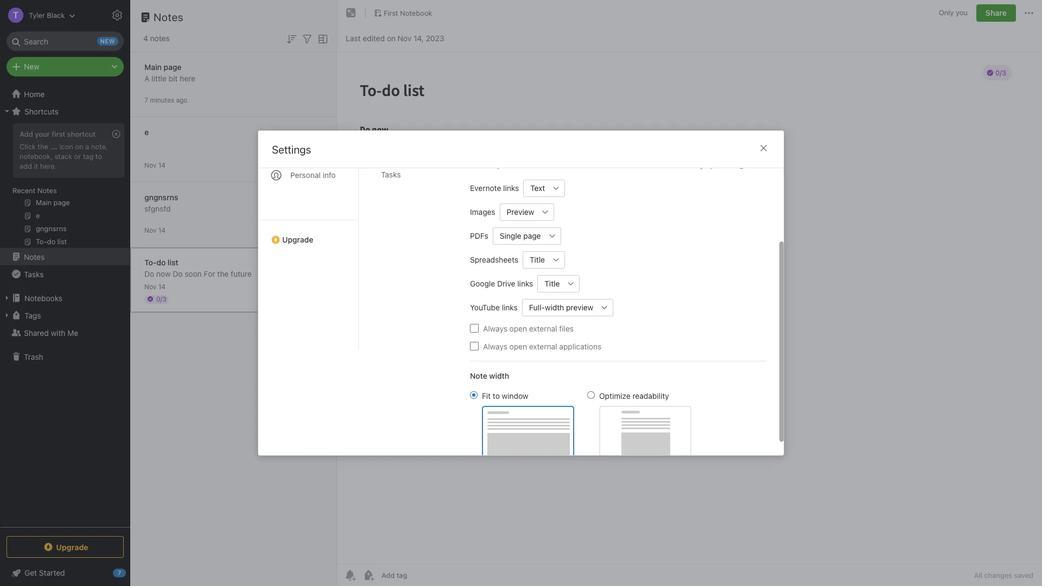 Task type: vqa. For each thing, say whether or not it's contained in the screenshot.
"Reset To Default Widgets"
no



Task type: locate. For each thing, give the bounding box(es) containing it.
always open external applications
[[483, 342, 602, 351]]

notebook
[[400, 8, 433, 17]]

group inside tree
[[0, 120, 130, 253]]

1 vertical spatial tasks
[[24, 270, 44, 279]]

1 horizontal spatial tasks
[[381, 170, 401, 179]]

14 up 0/3
[[158, 283, 166, 291]]

sfgnsfd
[[144, 204, 171, 213]]

0 vertical spatial to
[[96, 152, 102, 161]]

1 vertical spatial notes
[[37, 186, 57, 195]]

all changes saved
[[975, 571, 1034, 580]]

Choose default view option for Spreadsheets field
[[523, 251, 565, 269]]

nov 14 up 0/3
[[144, 283, 166, 291]]

tasks inside button
[[24, 270, 44, 279]]

1 nov 14 from the top
[[144, 161, 166, 169]]

full-width preview
[[529, 303, 594, 312]]

full-width preview button
[[522, 299, 597, 316]]

Note Editor text field
[[337, 52, 1043, 564]]

Optimize readability radio
[[588, 391, 595, 399]]

on right "edited"
[[387, 33, 396, 43]]

0 horizontal spatial your
[[35, 130, 50, 139]]

notes up the "notes"
[[154, 11, 184, 23]]

links
[[586, 161, 600, 169], [504, 184, 519, 193], [518, 279, 534, 288], [502, 303, 518, 312]]

1 vertical spatial title
[[545, 279, 560, 288]]

page up bit
[[164, 62, 182, 71]]

1 horizontal spatial width
[[545, 303, 564, 312]]

attachments.
[[617, 161, 660, 169]]

1 vertical spatial 14
[[158, 226, 166, 234]]

14 up "gngnsrns"
[[158, 161, 166, 169]]

to down note,
[[96, 152, 102, 161]]

add
[[20, 162, 32, 170]]

4 notes
[[143, 34, 170, 43]]

external down always open external files
[[530, 342, 558, 351]]

always open external files
[[483, 324, 574, 333]]

evernote links
[[470, 184, 519, 193]]

0 vertical spatial tasks
[[381, 170, 401, 179]]

external for applications
[[530, 342, 558, 351]]

title inside field
[[530, 255, 545, 265]]

2 external from the top
[[530, 342, 558, 351]]

14,
[[414, 33, 424, 43]]

option group
[[470, 390, 692, 459]]

2 vertical spatial nov 14
[[144, 283, 166, 291]]

pdfs
[[470, 231, 489, 241]]

1 horizontal spatial page
[[524, 231, 541, 241]]

nov down e
[[144, 161, 157, 169]]

1 vertical spatial on
[[75, 142, 83, 151]]

0 vertical spatial on
[[387, 33, 396, 43]]

1 horizontal spatial the
[[217, 269, 229, 278]]

nov left '14,'
[[398, 33, 412, 43]]

Choose default view option for PDFs field
[[493, 227, 561, 245]]

title button down title field at the right top of the page
[[538, 275, 563, 293]]

with
[[51, 328, 65, 338]]

tab list
[[259, 62, 359, 350]]

google
[[470, 279, 495, 288]]

2 vertical spatial 14
[[158, 283, 166, 291]]

0 vertical spatial the
[[38, 142, 48, 151]]

nov up 0/3
[[144, 283, 157, 291]]

open down always open external files
[[510, 342, 527, 351]]

nov 14 down sfgnsfd
[[144, 226, 166, 234]]

width inside button
[[545, 303, 564, 312]]

nov 14 up "gngnsrns"
[[144, 161, 166, 169]]

open for always open external files
[[510, 324, 527, 333]]

page
[[164, 62, 182, 71], [524, 231, 541, 241]]

links down drive
[[502, 303, 518, 312]]

external up always open external applications at bottom
[[530, 324, 558, 333]]

0/3
[[156, 295, 167, 303]]

always right always open external files option
[[483, 324, 508, 333]]

width right note
[[490, 371, 510, 381]]

do down list
[[173, 269, 183, 278]]

external
[[530, 324, 558, 333], [530, 342, 558, 351]]

1 vertical spatial your
[[497, 161, 512, 169]]

always right "always open external applications" option
[[483, 342, 508, 351]]

page for main
[[164, 62, 182, 71]]

0 horizontal spatial width
[[490, 371, 510, 381]]

close image
[[758, 142, 771, 155]]

title button down choose default view option for pdfs field
[[523, 251, 548, 269]]

...
[[50, 142, 57, 151]]

title up full-width preview button
[[545, 279, 560, 288]]

group containing add your first shortcut
[[0, 120, 130, 253]]

notes right recent
[[37, 186, 57, 195]]

expand tags image
[[3, 311, 11, 320]]

here.
[[40, 162, 57, 170]]

expand notebooks image
[[3, 294, 11, 303]]

page inside main page a little bit here
[[164, 62, 182, 71]]

title for spreadsheets
[[530, 255, 545, 265]]

the
[[38, 142, 48, 151], [217, 269, 229, 278]]

0 vertical spatial always
[[483, 324, 508, 333]]

shortcut
[[67, 130, 96, 139]]

1 vertical spatial width
[[490, 371, 510, 381]]

1 vertical spatial page
[[524, 231, 541, 241]]

2 always from the top
[[483, 342, 508, 351]]

14 for gngnsrns
[[158, 226, 166, 234]]

the inside group
[[38, 142, 48, 151]]

full-
[[529, 303, 545, 312]]

first notebook
[[384, 8, 433, 17]]

0 vertical spatial nov 14
[[144, 161, 166, 169]]

title inside choose default view option for google drive links field
[[545, 279, 560, 288]]

upgrade button inside tab list
[[259, 220, 359, 249]]

tree
[[0, 85, 130, 527]]

None search field
[[14, 32, 116, 51]]

1 open from the top
[[510, 324, 527, 333]]

tasks inside tab
[[381, 170, 401, 179]]

0 horizontal spatial on
[[75, 142, 83, 151]]

0 horizontal spatial tasks
[[24, 270, 44, 279]]

0 horizontal spatial page
[[164, 62, 182, 71]]

fit to window
[[482, 391, 529, 401]]

title down choose default view option for pdfs field
[[530, 255, 545, 265]]

me
[[68, 328, 78, 338]]

1 always from the top
[[483, 324, 508, 333]]

1 14 from the top
[[158, 161, 166, 169]]

1 vertical spatial external
[[530, 342, 558, 351]]

bit
[[169, 74, 178, 83]]

your
[[35, 130, 50, 139], [497, 161, 512, 169]]

option group containing fit to window
[[470, 390, 692, 459]]

0 vertical spatial external
[[530, 324, 558, 333]]

now
[[156, 269, 171, 278]]

1 vertical spatial title button
[[538, 275, 563, 293]]

1 horizontal spatial on
[[387, 33, 396, 43]]

only you
[[940, 8, 968, 17]]

notes link
[[0, 248, 130, 266]]

0 vertical spatial page
[[164, 62, 182, 71]]

tasks
[[381, 170, 401, 179], [24, 270, 44, 279]]

0 vertical spatial open
[[510, 324, 527, 333]]

title for google drive links
[[545, 279, 560, 288]]

1 vertical spatial always
[[483, 342, 508, 351]]

your up click the ...
[[35, 130, 50, 139]]

1 external from the top
[[530, 324, 558, 333]]

title button
[[523, 251, 548, 269], [538, 275, 563, 293]]

1 vertical spatial upgrade button
[[7, 537, 124, 558]]

title button for google drive links
[[538, 275, 563, 293]]

optimize
[[600, 391, 631, 401]]

1 vertical spatial to
[[493, 391, 500, 401]]

1 horizontal spatial your
[[497, 161, 512, 169]]

trash
[[24, 352, 43, 361]]

0 vertical spatial title button
[[523, 251, 548, 269]]

my
[[694, 161, 705, 169]]

to right fit at the bottom left of the page
[[493, 391, 500, 401]]

shared
[[24, 328, 49, 338]]

1 horizontal spatial do
[[173, 269, 183, 278]]

page right "single"
[[524, 231, 541, 241]]

2 14 from the top
[[158, 226, 166, 234]]

14
[[158, 161, 166, 169], [158, 226, 166, 234], [158, 283, 166, 291]]

Choose default view option for Images field
[[500, 203, 555, 221]]

new button
[[7, 57, 124, 77]]

0 vertical spatial title
[[530, 255, 545, 265]]

open up always open external applications at bottom
[[510, 324, 527, 333]]

last edited on nov 14, 2023
[[346, 33, 445, 43]]

on inside note window element
[[387, 33, 396, 43]]

width
[[545, 303, 564, 312], [490, 371, 510, 381]]

14 down sfgnsfd
[[158, 226, 166, 234]]

on left a
[[75, 142, 83, 151]]

youtube links
[[470, 303, 518, 312]]

click the ...
[[20, 142, 57, 151]]

3 nov 14 from the top
[[144, 283, 166, 291]]

0 vertical spatial upgrade
[[282, 235, 314, 244]]

your left default
[[497, 161, 512, 169]]

2023
[[426, 33, 445, 43]]

and
[[602, 161, 615, 169]]

google drive links
[[470, 279, 534, 288]]

notes up tasks button
[[24, 252, 45, 262]]

0 horizontal spatial upgrade
[[56, 543, 88, 552]]

2 open from the top
[[510, 342, 527, 351]]

0 vertical spatial 14
[[158, 161, 166, 169]]

0 horizontal spatial upgrade button
[[7, 537, 124, 558]]

links left text button
[[504, 184, 519, 193]]

choose your default views for new links and attachments.
[[470, 161, 660, 169]]

the left the ...
[[38, 142, 48, 151]]

e
[[144, 127, 149, 137]]

share button
[[977, 4, 1017, 22]]

nov 14 for gngnsrns
[[144, 226, 166, 234]]

stack
[[55, 152, 72, 161]]

nov
[[398, 33, 412, 43], [144, 161, 157, 169], [144, 226, 157, 234], [144, 283, 157, 291]]

1 vertical spatial open
[[510, 342, 527, 351]]

2 nov 14 from the top
[[144, 226, 166, 234]]

do down to-
[[144, 269, 154, 278]]

0 horizontal spatial to
[[96, 152, 102, 161]]

0 vertical spatial width
[[545, 303, 564, 312]]

1 vertical spatial nov 14
[[144, 226, 166, 234]]

0 vertical spatial upgrade button
[[259, 220, 359, 249]]

click
[[20, 142, 36, 151]]

1 vertical spatial the
[[217, 269, 229, 278]]

notes inside group
[[37, 186, 57, 195]]

group
[[0, 120, 130, 253]]

personal info
[[291, 171, 336, 180]]

the right the for
[[217, 269, 229, 278]]

1 horizontal spatial upgrade button
[[259, 220, 359, 249]]

page inside button
[[524, 231, 541, 241]]

tags
[[24, 311, 41, 320]]

width up files
[[545, 303, 564, 312]]

0 vertical spatial your
[[35, 130, 50, 139]]

7 minutes ago
[[144, 96, 188, 104]]

0 vertical spatial notes
[[154, 11, 184, 23]]

tags button
[[0, 307, 130, 324]]

to-
[[144, 258, 157, 267]]

gngnsrns sfgnsfd
[[144, 193, 178, 213]]

last
[[346, 33, 361, 43]]

0 horizontal spatial do
[[144, 269, 154, 278]]

readability
[[633, 391, 670, 401]]

share
[[986, 8, 1008, 17]]

add tag image
[[362, 569, 375, 582]]

0 horizontal spatial the
[[38, 142, 48, 151]]

a
[[144, 74, 150, 83]]



Task type: describe. For each thing, give the bounding box(es) containing it.
width for full-
[[545, 303, 564, 312]]

Choose default view option for Google Drive links field
[[538, 275, 580, 293]]

links left and
[[586, 161, 600, 169]]

spreadsheets
[[470, 255, 519, 265]]

Choose default view option for Evernote links field
[[524, 180, 566, 197]]

for
[[559, 161, 568, 169]]

fit
[[482, 391, 491, 401]]

note,
[[91, 142, 108, 151]]

1 vertical spatial upgrade
[[56, 543, 88, 552]]

add your first shortcut
[[20, 130, 96, 139]]

notebook,
[[20, 152, 53, 161]]

home
[[24, 89, 45, 99]]

nov 14 for e
[[144, 161, 166, 169]]

recent notes
[[12, 186, 57, 195]]

1 do from the left
[[144, 269, 154, 278]]

Fit to window radio
[[470, 391, 478, 399]]

views
[[539, 161, 557, 169]]

what are my options?
[[662, 161, 736, 169]]

always for always open external applications
[[483, 342, 508, 351]]

note width
[[470, 371, 510, 381]]

minutes
[[150, 96, 174, 104]]

new
[[24, 62, 40, 71]]

soon
[[185, 269, 202, 278]]

add
[[20, 130, 33, 139]]

for
[[204, 269, 215, 278]]

it
[[34, 162, 38, 170]]

add a reminder image
[[344, 569, 357, 582]]

notes inside note list element
[[154, 11, 184, 23]]

external for files
[[530, 324, 558, 333]]

little
[[152, 74, 167, 83]]

always for always open external files
[[483, 324, 508, 333]]

default
[[514, 161, 537, 169]]

files
[[560, 324, 574, 333]]

notebooks link
[[0, 290, 130, 307]]

width for note
[[490, 371, 510, 381]]

Search text field
[[14, 32, 116, 51]]

new
[[570, 161, 584, 169]]

page for single
[[524, 231, 541, 241]]

text
[[531, 184, 546, 193]]

evernote
[[470, 184, 502, 193]]

single page button
[[493, 227, 544, 245]]

or
[[74, 152, 81, 161]]

gngnsrns
[[144, 193, 178, 202]]

only
[[940, 8, 955, 17]]

1 horizontal spatial upgrade
[[282, 235, 314, 244]]

to inside icon on a note, notebook, stack or tag to add it here.
[[96, 152, 102, 161]]

2 vertical spatial notes
[[24, 252, 45, 262]]

list
[[168, 258, 178, 267]]

notebooks
[[24, 294, 63, 303]]

title button for spreadsheets
[[523, 251, 548, 269]]

choose
[[470, 161, 495, 169]]

note
[[470, 371, 488, 381]]

1 horizontal spatial to
[[493, 391, 500, 401]]

7
[[144, 96, 148, 104]]

window
[[502, 391, 529, 401]]

your for default
[[497, 161, 512, 169]]

what
[[662, 161, 680, 169]]

tasks button
[[0, 266, 130, 283]]

text button
[[524, 180, 548, 197]]

nov inside note window element
[[398, 33, 412, 43]]

shortcuts button
[[0, 103, 130, 120]]

your for first
[[35, 130, 50, 139]]

nov down sfgnsfd
[[144, 226, 157, 234]]

to-do list
[[144, 258, 178, 267]]

drive
[[498, 279, 516, 288]]

first
[[384, 8, 398, 17]]

3 14 from the top
[[158, 283, 166, 291]]

tab list containing personal info
[[259, 62, 359, 350]]

4
[[143, 34, 148, 43]]

preview
[[507, 207, 535, 217]]

future
[[231, 269, 252, 278]]

home link
[[0, 85, 130, 103]]

saved
[[1015, 571, 1034, 580]]

tree containing home
[[0, 85, 130, 527]]

all
[[975, 571, 983, 580]]

links right drive
[[518, 279, 534, 288]]

icon
[[59, 142, 73, 151]]

14 for e
[[158, 161, 166, 169]]

icon on a note, notebook, stack or tag to add it here.
[[20, 142, 108, 170]]

trash link
[[0, 348, 130, 366]]

main
[[144, 62, 162, 71]]

options?
[[706, 161, 736, 169]]

single page
[[500, 231, 541, 241]]

2 do from the left
[[173, 269, 183, 278]]

recent
[[12, 186, 35, 195]]

note window element
[[337, 0, 1043, 587]]

first
[[52, 130, 65, 139]]

shortcuts
[[24, 107, 59, 116]]

Choose default view option for YouTube links field
[[522, 299, 614, 316]]

applications
[[560, 342, 602, 351]]

a
[[85, 142, 89, 151]]

main page a little bit here
[[144, 62, 195, 83]]

do
[[157, 258, 166, 267]]

personal
[[291, 171, 321, 180]]

open for always open external applications
[[510, 342, 527, 351]]

Always open external files checkbox
[[470, 324, 479, 333]]

youtube
[[470, 303, 500, 312]]

notes
[[150, 34, 170, 43]]

Always open external applications checkbox
[[470, 342, 479, 351]]

shared with me link
[[0, 324, 130, 342]]

note list element
[[130, 0, 337, 587]]

first notebook button
[[370, 5, 436, 21]]

changes
[[985, 571, 1013, 580]]

settings image
[[111, 9, 124, 22]]

are
[[682, 161, 692, 169]]

preview
[[567, 303, 594, 312]]

tasks tab
[[373, 166, 453, 184]]

here
[[180, 74, 195, 83]]

on inside icon on a note, notebook, stack or tag to add it here.
[[75, 142, 83, 151]]

the inside note list element
[[217, 269, 229, 278]]

expand note image
[[345, 7, 358, 20]]



